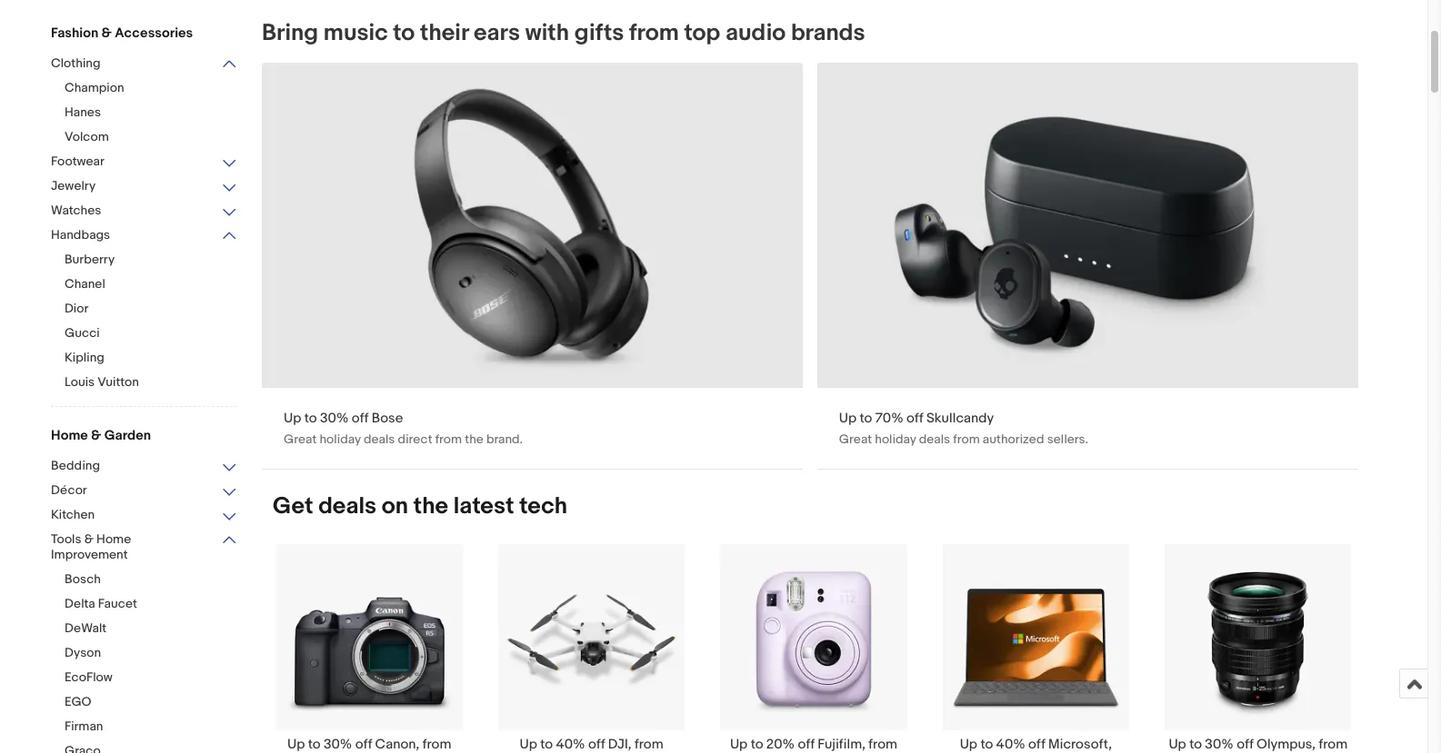 Task type: describe. For each thing, give the bounding box(es) containing it.
dior
[[65, 301, 88, 316]]

kipling
[[65, 350, 104, 366]]

clothing champion hanes volcom footwear jewelry watches handbags burberry chanel dior gucci kipling louis vuitton
[[51, 55, 139, 390]]

chanel link
[[65, 276, 251, 294]]

0 horizontal spatial the
[[413, 493, 448, 521]]

gucci
[[65, 325, 100, 341]]

0 horizontal spatial home
[[51, 427, 88, 445]]

from inside up to 30% off bose great holiday deals direct from the brand.
[[435, 432, 462, 447]]

30%
[[320, 410, 349, 427]]

handbags
[[51, 227, 110, 243]]

fashion & accessories
[[51, 25, 193, 42]]

louis
[[65, 375, 95, 390]]

bedding décor kitchen
[[51, 458, 100, 523]]

hanes
[[65, 105, 101, 120]]

dewalt
[[65, 621, 107, 636]]

handbags button
[[51, 227, 237, 245]]

fashion
[[51, 25, 98, 42]]

firman
[[65, 719, 103, 735]]

louis vuitton link
[[65, 375, 251, 392]]

clothing button
[[51, 55, 237, 73]]

home inside tools & home improvement
[[96, 532, 131, 547]]

authorized
[[983, 432, 1044, 447]]

firman link
[[65, 719, 251, 736]]

improvement
[[51, 547, 128, 563]]

main content containing bring music to their ears with gifts from top audio brands
[[251, 19, 1377, 754]]

bring music to their ears with gifts from top audio brands
[[262, 19, 865, 47]]

ecoflow
[[65, 670, 113, 686]]

home & garden
[[51, 427, 151, 445]]

ego link
[[65, 695, 251, 712]]

bedding button
[[51, 458, 237, 476]]

deals left on
[[318, 493, 376, 521]]

music
[[324, 19, 388, 47]]

tools & home improvement button
[[51, 532, 237, 565]]

off for bose
[[352, 410, 369, 427]]

dewalt link
[[65, 621, 251, 638]]

dior link
[[65, 301, 251, 318]]

kipling link
[[65, 350, 251, 367]]

70%
[[875, 410, 903, 427]]

kitchen
[[51, 507, 95, 523]]

jewelry button
[[51, 178, 237, 195]]

bring
[[262, 19, 318, 47]]

watches
[[51, 203, 101, 218]]

get
[[273, 493, 313, 521]]

ego
[[65, 695, 91, 710]]

décor
[[51, 483, 87, 498]]

champion
[[65, 80, 124, 95]]

brands
[[791, 19, 865, 47]]

top
[[684, 19, 720, 47]]

deals for bose
[[364, 432, 395, 447]]

bosch
[[65, 572, 101, 587]]

up for up to 70% off skullcandy
[[839, 410, 857, 427]]

ears
[[474, 19, 520, 47]]

gucci link
[[65, 325, 251, 343]]

delta
[[65, 596, 95, 612]]

up for up to 30% off bose
[[284, 410, 301, 427]]

from inside up to 70% off skullcandy great holiday deals from authorized sellers.
[[953, 432, 980, 447]]

tools & home improvement
[[51, 532, 131, 563]]

great for up to 30% off bose
[[284, 432, 317, 447]]

sellers.
[[1047, 432, 1088, 447]]

bose
[[372, 410, 403, 427]]

dyson
[[65, 646, 101, 661]]



Task type: vqa. For each thing, say whether or not it's contained in the screenshot.
the bottommost Thank
no



Task type: locate. For each thing, give the bounding box(es) containing it.
1 horizontal spatial great
[[839, 432, 872, 447]]

the
[[465, 432, 484, 447], [413, 493, 448, 521]]

2 vertical spatial &
[[84, 532, 93, 547]]

2 horizontal spatial to
[[860, 410, 872, 427]]

skullcandy
[[926, 410, 994, 427]]

to left 70%
[[860, 410, 872, 427]]

off inside up to 30% off bose great holiday deals direct from the brand.
[[352, 410, 369, 427]]

from down skullcandy
[[953, 432, 980, 447]]

deals down skullcandy
[[919, 432, 950, 447]]

get deals on the latest tech
[[273, 493, 567, 521]]

0 vertical spatial the
[[465, 432, 484, 447]]

vuitton
[[98, 375, 139, 390]]

off right 30%
[[352, 410, 369, 427]]

holiday inside up to 70% off skullcandy great holiday deals from authorized sellers.
[[875, 432, 916, 447]]

0 horizontal spatial from
[[435, 432, 462, 447]]

to left their
[[393, 19, 415, 47]]

bedding
[[51, 458, 100, 474]]

dyson link
[[65, 646, 251, 663]]

up left 30%
[[284, 410, 301, 427]]

deals for skullcandy
[[919, 432, 950, 447]]

2 holiday from the left
[[875, 432, 916, 447]]

up to 70% off skullcandy great holiday deals from authorized sellers.
[[839, 410, 1088, 447]]

burberry link
[[65, 252, 251, 269]]

great inside up to 70% off skullcandy great holiday deals from authorized sellers.
[[839, 432, 872, 447]]

champion link
[[65, 80, 251, 97]]

0 horizontal spatial off
[[352, 410, 369, 427]]

2 off from the left
[[907, 410, 923, 427]]

off
[[352, 410, 369, 427], [907, 410, 923, 427]]

& for garden
[[91, 427, 101, 445]]

1 vertical spatial the
[[413, 493, 448, 521]]

ecoflow link
[[65, 670, 251, 687]]

deals
[[364, 432, 395, 447], [919, 432, 950, 447], [318, 493, 376, 521]]

up
[[284, 410, 301, 427], [839, 410, 857, 427]]

1 vertical spatial &
[[91, 427, 101, 445]]

bosch delta faucet dewalt dyson ecoflow ego firman
[[65, 572, 137, 735]]

volcom
[[65, 129, 109, 145]]

from
[[629, 19, 679, 47], [435, 432, 462, 447], [953, 432, 980, 447]]

& right fashion
[[101, 25, 112, 42]]

burberry
[[65, 252, 115, 267]]

audio
[[725, 19, 786, 47]]

accessories
[[115, 25, 193, 42]]

1 up from the left
[[284, 410, 301, 427]]

tools
[[51, 532, 81, 547]]

0 horizontal spatial to
[[304, 410, 317, 427]]

latest
[[453, 493, 514, 521]]

great inside up to 30% off bose great holiday deals direct from the brand.
[[284, 432, 317, 447]]

direct
[[398, 432, 432, 447]]

to
[[393, 19, 415, 47], [304, 410, 317, 427], [860, 410, 872, 427]]

delta faucet link
[[65, 596, 251, 614]]

& for home
[[84, 532, 93, 547]]

footwear button
[[51, 154, 237, 171]]

1 horizontal spatial off
[[907, 410, 923, 427]]

to left 30%
[[304, 410, 317, 427]]

the inside up to 30% off bose great holiday deals direct from the brand.
[[465, 432, 484, 447]]

volcom link
[[65, 129, 251, 146]]

their
[[420, 19, 469, 47]]

off for skullcandy
[[907, 410, 923, 427]]

1 horizontal spatial the
[[465, 432, 484, 447]]

1 holiday from the left
[[319, 432, 361, 447]]

0 horizontal spatial holiday
[[319, 432, 361, 447]]

1 horizontal spatial up
[[839, 410, 857, 427]]

1 horizontal spatial to
[[393, 19, 415, 47]]

up to 30% off bose great holiday deals direct from the brand.
[[284, 410, 523, 447]]

kitchen button
[[51, 507, 237, 525]]

hanes link
[[65, 105, 251, 122]]

0 vertical spatial &
[[101, 25, 112, 42]]

holiday down 70%
[[875, 432, 916, 447]]

up left 70%
[[839, 410, 857, 427]]

from left top
[[629, 19, 679, 47]]

to for up to 30% off bose
[[304, 410, 317, 427]]

to inside up to 30% off bose great holiday deals direct from the brand.
[[304, 410, 317, 427]]

the right on
[[413, 493, 448, 521]]

brand.
[[486, 432, 523, 447]]

off inside up to 70% off skullcandy great holiday deals from authorized sellers.
[[907, 410, 923, 427]]

home up bedding
[[51, 427, 88, 445]]

None text field
[[262, 63, 803, 469], [817, 63, 1358, 469], [262, 63, 803, 469], [817, 63, 1358, 469]]

bosch link
[[65, 572, 251, 589]]

garden
[[104, 427, 151, 445]]

2 great from the left
[[839, 432, 872, 447]]

1 horizontal spatial holiday
[[875, 432, 916, 447]]

holiday for 70%
[[875, 432, 916, 447]]

home down kitchen dropdown button on the left of the page
[[96, 532, 131, 547]]

0 vertical spatial home
[[51, 427, 88, 445]]

holiday down 30%
[[319, 432, 361, 447]]

gifts
[[574, 19, 624, 47]]

watches button
[[51, 203, 237, 220]]

faucet
[[98, 596, 137, 612]]

clothing
[[51, 55, 100, 71]]

to for up to 70% off skullcandy
[[860, 410, 872, 427]]

holiday
[[319, 432, 361, 447], [875, 432, 916, 447]]

deals inside up to 70% off skullcandy great holiday deals from authorized sellers.
[[919, 432, 950, 447]]

from right "direct"
[[435, 432, 462, 447]]

up inside up to 30% off bose great holiday deals direct from the brand.
[[284, 410, 301, 427]]

holiday inside up to 30% off bose great holiday deals direct from the brand.
[[319, 432, 361, 447]]

1 vertical spatial home
[[96, 532, 131, 547]]

2 up from the left
[[839, 410, 857, 427]]

great for up to 70% off skullcandy
[[839, 432, 872, 447]]

&
[[101, 25, 112, 42], [91, 427, 101, 445], [84, 532, 93, 547]]

holiday for 30%
[[319, 432, 361, 447]]

list
[[251, 544, 1377, 754]]

& right tools
[[84, 532, 93, 547]]

chanel
[[65, 276, 105, 292]]

1 horizontal spatial from
[[629, 19, 679, 47]]

deals down bose
[[364, 432, 395, 447]]

on
[[382, 493, 408, 521]]

& for accessories
[[101, 25, 112, 42]]

up inside up to 70% off skullcandy great holiday deals from authorized sellers.
[[839, 410, 857, 427]]

0 horizontal spatial great
[[284, 432, 317, 447]]

to inside up to 70% off skullcandy great holiday deals from authorized sellers.
[[860, 410, 872, 427]]

& inside tools & home improvement
[[84, 532, 93, 547]]

0 horizontal spatial up
[[284, 410, 301, 427]]

tech
[[519, 493, 567, 521]]

the left brand.
[[465, 432, 484, 447]]

main content
[[251, 19, 1377, 754]]

jewelry
[[51, 178, 96, 194]]

with
[[525, 19, 569, 47]]

1 great from the left
[[284, 432, 317, 447]]

off right 70%
[[907, 410, 923, 427]]

2 horizontal spatial from
[[953, 432, 980, 447]]

& left the garden
[[91, 427, 101, 445]]

1 off from the left
[[352, 410, 369, 427]]

home
[[51, 427, 88, 445], [96, 532, 131, 547]]

great
[[284, 432, 317, 447], [839, 432, 872, 447]]

1 horizontal spatial home
[[96, 532, 131, 547]]

décor button
[[51, 483, 237, 500]]

deals inside up to 30% off bose great holiday deals direct from the brand.
[[364, 432, 395, 447]]

footwear
[[51, 154, 104, 169]]



